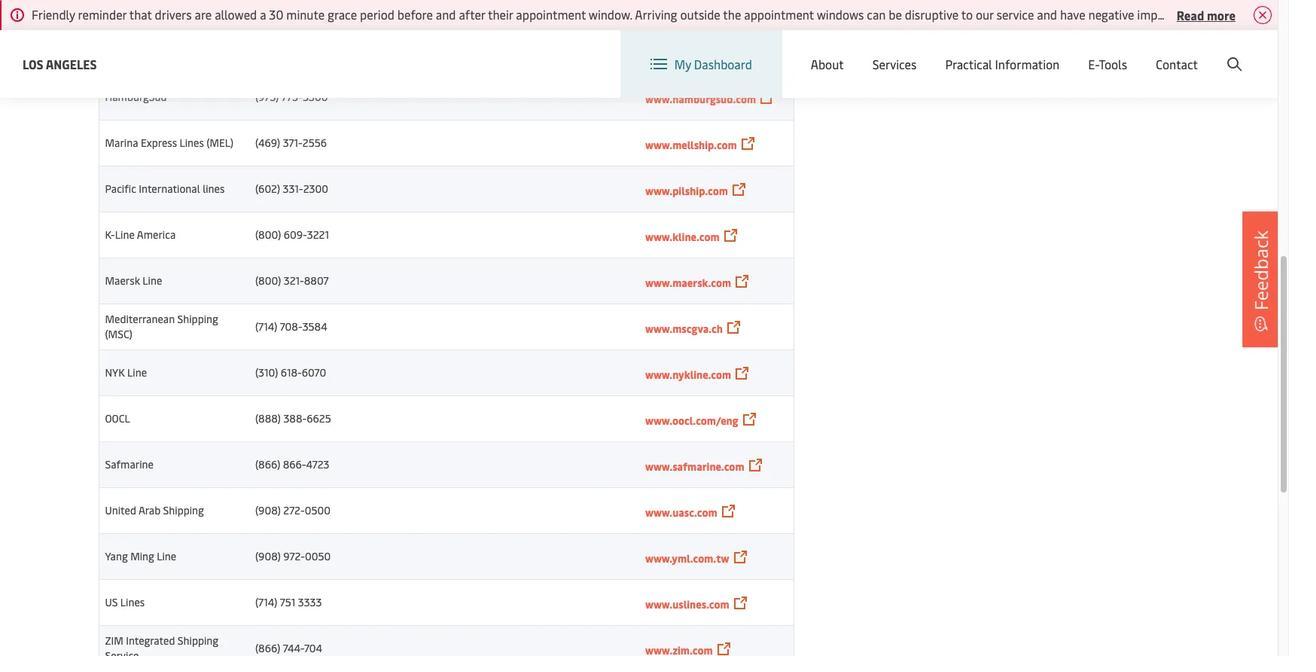 Task type: locate. For each thing, give the bounding box(es) containing it.
6070
[[302, 365, 326, 380]]

practical information button
[[946, 30, 1060, 98]]

los angeles link
[[23, 55, 97, 73]]

feedback
[[1249, 230, 1274, 310]]

0500
[[305, 503, 331, 518]]

(602) 331-2300
[[255, 182, 328, 196]]

6625
[[307, 411, 331, 426]]

1 appointment from the left
[[516, 6, 586, 23]]

www.nykline.com link
[[646, 367, 732, 382]]

negative
[[1089, 6, 1135, 23]]

331-
[[283, 182, 303, 196]]

(800) for (800) 609-3221
[[255, 228, 281, 242]]

www.maersk.com
[[646, 275, 732, 290]]

lines right us
[[120, 595, 145, 610]]

(866) left 744-
[[255, 641, 281, 655]]

us lines
[[105, 595, 145, 610]]

location
[[893, 44, 940, 60]]

0 horizontal spatial appointment
[[516, 6, 586, 23]]

(908) left 972-
[[255, 549, 281, 564]]

my dashboard
[[675, 56, 753, 72]]

(888)
[[255, 411, 281, 426]]

oocl
[[105, 411, 130, 426]]

3584
[[303, 319, 327, 334]]

close alert image
[[1254, 6, 1273, 24]]

1 (866) from the top
[[255, 457, 281, 472]]

and left after
[[436, 6, 456, 23]]

lines
[[180, 136, 204, 150], [120, 595, 145, 610]]

866-
[[283, 457, 306, 472]]

switch location
[[855, 44, 940, 60]]

appointment right their
[[516, 6, 586, 23]]

0 horizontal spatial and
[[436, 6, 456, 23]]

www.uasc.com
[[646, 505, 718, 519]]

1 horizontal spatial appointment
[[745, 6, 814, 23]]

751
[[280, 595, 296, 610]]

/
[[1160, 44, 1165, 61]]

line for k-
[[115, 228, 135, 242]]

services
[[873, 56, 917, 72]]

1 vertical spatial (866)
[[255, 641, 281, 655]]

(866) for (866) 744-704
[[255, 641, 281, 655]]

safmarine
[[105, 457, 154, 472]]

www.uslines.com link
[[646, 597, 730, 611]]

(973)
[[255, 90, 279, 104]]

about
[[811, 56, 844, 72]]

e-
[[1089, 56, 1100, 72]]

1 vertical spatial shipping
[[163, 503, 204, 518]]

2 (908) from the top
[[255, 549, 281, 564]]

line right nyk
[[127, 365, 147, 380]]

shipping right integrated
[[178, 634, 219, 648]]

line left the america
[[115, 228, 135, 242]]

www.yml.com.tw link
[[646, 551, 730, 565]]

2 (800) from the top
[[255, 273, 281, 288]]

service
[[997, 6, 1035, 23]]

line right ming
[[157, 549, 176, 564]]

grace
[[328, 6, 357, 23]]

2 (714) from the top
[[255, 595, 277, 610]]

and left have
[[1038, 6, 1058, 23]]

(866) for (866) 866-4723
[[255, 457, 281, 472]]

be
[[889, 6, 903, 23]]

(714) for (714) 751 3333
[[255, 595, 277, 610]]

(800) left "609-"
[[255, 228, 281, 242]]

0 vertical spatial lines
[[180, 136, 204, 150]]

0 vertical spatial shipping
[[177, 312, 218, 326]]

2 vertical spatial shipping
[[178, 634, 219, 648]]

(800) for (800) 321-8807
[[255, 273, 281, 288]]

friendly
[[32, 6, 75, 23]]

(800) left the 321-
[[255, 273, 281, 288]]

(469)
[[255, 136, 280, 150]]

windows
[[817, 6, 864, 23]]

(908)
[[255, 503, 281, 518], [255, 549, 281, 564]]

period
[[360, 6, 395, 23]]

2 (866) from the top
[[255, 641, 281, 655]]

1 drivers from the left
[[155, 6, 192, 23]]

www.kline.com link
[[646, 229, 720, 244]]

(310) 618-6070
[[255, 365, 326, 380]]

information
[[996, 56, 1060, 72]]

2 and from the left
[[1038, 6, 1058, 23]]

1 (800) from the top
[[255, 228, 281, 242]]

1 vertical spatial (714)
[[255, 595, 277, 610]]

shipping inside the mediterranean shipping (msc)
[[177, 312, 218, 326]]

1 vertical spatial (800)
[[255, 273, 281, 288]]

1 vertical spatial (908)
[[255, 549, 281, 564]]

line right maersk
[[143, 273, 162, 288]]

1 (908) from the top
[[255, 503, 281, 518]]

window.
[[589, 6, 633, 23]]

(866) 744-704
[[255, 641, 322, 655]]

www.hamburgsud.com link
[[646, 92, 756, 106]]

have
[[1061, 6, 1086, 23]]

1 horizontal spatial and
[[1038, 6, 1058, 23]]

shipping right mediterranean
[[177, 312, 218, 326]]

0 vertical spatial (908)
[[255, 503, 281, 518]]

zim integrated shipping service
[[105, 634, 219, 656]]

www.hamburgsud.com
[[646, 92, 756, 106]]

the
[[724, 6, 742, 23]]

yang ming line
[[105, 549, 176, 564]]

integrated
[[126, 634, 175, 648]]

shipping inside 'zim integrated shipping service'
[[178, 634, 219, 648]]

read more button
[[1177, 5, 1236, 24]]

0 horizontal spatial drivers
[[155, 6, 192, 23]]

(908) 972-0050
[[255, 549, 331, 564]]

and
[[436, 6, 456, 23], [1038, 6, 1058, 23]]

0 vertical spatial (714)
[[255, 319, 277, 334]]

0 vertical spatial (800)
[[255, 228, 281, 242]]

(800)
[[255, 228, 281, 242], [255, 273, 281, 288]]

0 vertical spatial (866)
[[255, 457, 281, 472]]

1 horizontal spatial drivers
[[1200, 6, 1237, 23]]

drivers left are
[[155, 6, 192, 23]]

(866)
[[255, 457, 281, 472], [255, 641, 281, 655]]

(714) left 708-
[[255, 319, 277, 334]]

0 horizontal spatial lines
[[120, 595, 145, 610]]

(908) for (908) 972-0050
[[255, 549, 281, 564]]

2 appointment from the left
[[745, 6, 814, 23]]

read more
[[1177, 6, 1236, 23]]

(714) left 751
[[255, 595, 277, 610]]

lines left (mel) on the top of the page
[[180, 136, 204, 150]]

appointment right the
[[745, 6, 814, 23]]

(866) left 866-
[[255, 457, 281, 472]]

272-
[[283, 503, 305, 518]]

contact button
[[1157, 30, 1199, 98]]

4723
[[306, 457, 330, 472]]

login
[[1128, 44, 1158, 61]]

(714)
[[255, 319, 277, 334], [255, 595, 277, 610]]

on
[[1184, 6, 1197, 23]]

(908) left 272-
[[255, 503, 281, 518]]

to
[[962, 6, 973, 23]]

arriv
[[1266, 6, 1290, 23]]

1 (714) from the top
[[255, 319, 277, 334]]

shipping right arab
[[163, 503, 204, 518]]

angeles
[[46, 55, 97, 72]]

express
[[141, 136, 177, 150]]

global menu button
[[955, 30, 1072, 75]]

tools
[[1100, 56, 1128, 72]]

drivers right on
[[1200, 6, 1237, 23]]

drivers
[[155, 6, 192, 23], [1200, 6, 1237, 23]]



Task type: vqa. For each thing, say whether or not it's contained in the screenshot.
linkedin image
no



Task type: describe. For each thing, give the bounding box(es) containing it.
3221
[[307, 228, 329, 242]]

3333
[[298, 595, 322, 610]]

marina express lines (mel)
[[105, 136, 234, 150]]

allowed
[[215, 6, 257, 23]]

www.safmarine.com
[[646, 459, 745, 474]]

america
[[137, 228, 176, 242]]

contact
[[1157, 56, 1199, 72]]

nyk line
[[105, 365, 147, 380]]

(714) for (714) 708-3584
[[255, 319, 277, 334]]

our
[[976, 6, 994, 23]]

(310)
[[255, 365, 278, 380]]

(msc)
[[105, 327, 133, 341]]

mediterranean
[[105, 312, 175, 326]]

321-
[[284, 273, 304, 288]]

line for maersk
[[143, 273, 162, 288]]

pacific international lines
[[105, 182, 225, 196]]

www.uslines.com
[[646, 597, 730, 611]]

e-tools
[[1089, 56, 1128, 72]]

their
[[488, 6, 513, 23]]

international
[[139, 182, 200, 196]]

1 and from the left
[[436, 6, 456, 23]]

8807
[[304, 273, 329, 288]]

30
[[269, 6, 284, 23]]

nyk
[[105, 365, 125, 380]]

www.safmarine.com link
[[646, 459, 745, 474]]

(866) 866-4723
[[255, 457, 330, 472]]

shipping for united arab shipping
[[163, 503, 204, 518]]

maersk line
[[105, 273, 162, 288]]

zim
[[105, 634, 123, 648]]

(mel)
[[207, 136, 234, 150]]

972-
[[283, 549, 305, 564]]

(908) 272-0500
[[255, 503, 331, 518]]

1 horizontal spatial lines
[[180, 136, 204, 150]]

2300
[[303, 182, 328, 196]]

los angeles
[[23, 55, 97, 72]]

388-
[[284, 411, 307, 426]]

united arab shipping
[[105, 503, 204, 518]]

www.maersk.com link
[[646, 275, 732, 290]]

services button
[[873, 30, 917, 98]]

login / create account link
[[1100, 30, 1250, 75]]

los
[[23, 55, 43, 72]]

www.uasc.com link
[[646, 505, 718, 519]]

2 drivers from the left
[[1200, 6, 1237, 23]]

618-
[[281, 365, 302, 380]]

371-
[[283, 136, 303, 150]]

609-
[[284, 228, 307, 242]]

arab
[[139, 503, 161, 518]]

(888) 388-6625
[[255, 411, 331, 426]]

744-
[[283, 641, 304, 655]]

my dashboard button
[[651, 30, 753, 98]]

outside
[[681, 6, 721, 23]]

line for nyk
[[127, 365, 147, 380]]

read
[[1177, 6, 1205, 23]]

feedback button
[[1243, 211, 1281, 347]]

www.yml.com.tw
[[646, 551, 730, 565]]

(469) 371-2556
[[255, 136, 327, 150]]

arriving
[[635, 6, 678, 23]]

a
[[260, 6, 266, 23]]

ming
[[130, 549, 154, 564]]

(800) 609-3221
[[255, 228, 329, 242]]

(973) 775-5300
[[255, 90, 328, 104]]

impacts
[[1138, 6, 1181, 23]]

global
[[988, 44, 1023, 61]]

before
[[398, 6, 433, 23]]

switch location button
[[830, 44, 940, 60]]

5300
[[303, 90, 328, 104]]

disruptive
[[905, 6, 959, 23]]

mediterranean shipping (msc)
[[105, 312, 218, 341]]

practical information
[[946, 56, 1060, 72]]

us
[[105, 595, 118, 610]]

0050
[[305, 549, 331, 564]]

www.pilship.com link
[[646, 183, 728, 198]]

775-
[[282, 90, 303, 104]]

hamburgsüd
[[105, 90, 167, 104]]

708-
[[280, 319, 303, 334]]

www.mscgva.ch link
[[646, 321, 723, 336]]

1 vertical spatial lines
[[120, 595, 145, 610]]

friendly reminder that drivers are allowed a 30 minute grace period before and after their appointment window. arriving outside the appointment windows can be disruptive to our service and have negative impacts on drivers who arriv
[[32, 6, 1290, 23]]

k-line america
[[105, 228, 176, 242]]

united
[[105, 503, 136, 518]]

service
[[105, 649, 139, 656]]

more
[[1208, 6, 1236, 23]]

my
[[675, 56, 692, 72]]

(908) for (908) 272-0500
[[255, 503, 281, 518]]

dashboard
[[695, 56, 753, 72]]

reminder
[[78, 6, 127, 23]]

create
[[1168, 44, 1203, 61]]

marina
[[105, 136, 138, 150]]

shipping for zim integrated shipping service
[[178, 634, 219, 648]]



